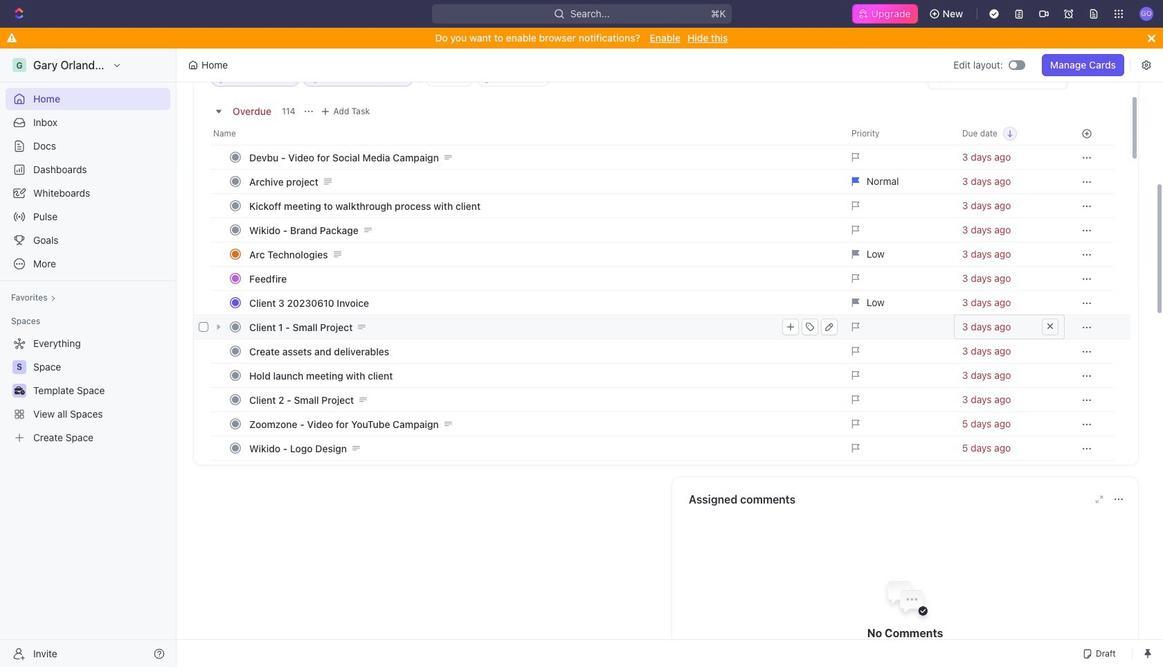 Task type: locate. For each thing, give the bounding box(es) containing it.
gary orlando's workspace, , element
[[12, 58, 26, 72]]

set priority image
[[844, 266, 955, 291]]

tree
[[6, 333, 170, 449]]

business time image
[[14, 387, 25, 395]]



Task type: vqa. For each thing, say whether or not it's contained in the screenshot.
Gary Orlando's Workspace, , ELEMENT
yes



Task type: describe. For each thing, give the bounding box(es) containing it.
space, , element
[[12, 360, 26, 374]]

sidebar navigation
[[0, 48, 179, 667]]

tree inside sidebar navigation
[[6, 333, 170, 449]]



